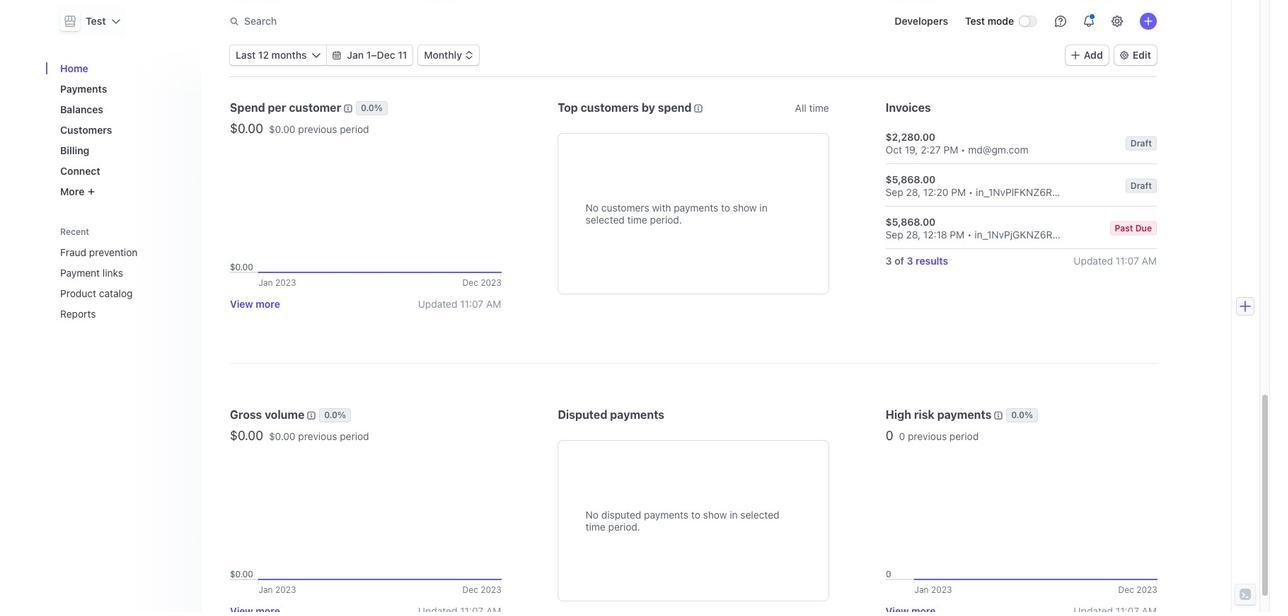 Task type: describe. For each thing, give the bounding box(es) containing it.
fraud prevention link
[[55, 241, 171, 264]]

in_1nvplfknz6rm8bhfljpajfui
[[977, 186, 1120, 198]]

$2,280.00 oct 19, 2:27 pm • md@gm.com
[[886, 131, 1029, 155]]

period for spend per customer
[[340, 123, 369, 135]]

2:27
[[921, 143, 941, 155]]

$0.00 $0.00 previous period for per
[[230, 121, 369, 136]]

show inside the no customers with payments to show in selected time period.
[[733, 202, 757, 214]]

payment links link
[[55, 261, 171, 285]]

high risk payments
[[886, 409, 992, 421]]

0 0 previous period
[[886, 428, 979, 443]]

info image for gross volume
[[307, 412, 316, 420]]

period for gross volume
[[340, 430, 369, 443]]

home link
[[55, 57, 190, 80]]

recent
[[60, 227, 89, 237]]

jan
[[347, 49, 364, 61]]

0 horizontal spatial 0
[[886, 428, 894, 443]]

1 3 from the left
[[886, 255, 893, 267]]

product
[[60, 287, 96, 300]]

previous for risk
[[908, 430, 947, 443]]

show inside no disputed payments to show in selected time period.
[[704, 509, 727, 521]]

developers link
[[889, 10, 954, 33]]

more
[[60, 186, 84, 198]]

billing link
[[55, 139, 190, 162]]

past
[[1116, 223, 1134, 233]]

to inside the no customers with payments to show in selected time period.
[[722, 202, 731, 214]]

info image for $0.00
[[344, 104, 353, 113]]

connect
[[60, 165, 100, 177]]

due
[[1136, 223, 1153, 233]]

add button
[[1066, 45, 1109, 65]]

payment links
[[60, 267, 123, 279]]

notifications image
[[1084, 16, 1095, 27]]

$5,868.00 sep 28, 12:20 pm • in_1nvplfknz6rm8bhfljpajfui
[[886, 173, 1120, 198]]

payments link
[[55, 77, 190, 101]]

by
[[642, 101, 656, 114]]

view
[[230, 298, 253, 310]]

pin to navigation image for reports
[[178, 308, 189, 320]]

–
[[371, 49, 377, 61]]

time period. inside no disputed payments to show in selected time period.
[[586, 521, 641, 533]]

• for in_1nvpjgknz6rm8bhfgrj0zcmj
[[968, 228, 972, 240]]

last 12 months
[[236, 49, 307, 61]]

12:20
[[924, 186, 949, 198]]

Search text field
[[222, 8, 621, 34]]

payment
[[60, 267, 100, 279]]

view more
[[230, 298, 280, 310]]

all
[[796, 102, 807, 114]]

sep for sep 28, 12:18 pm • in_1nvpjgknz6rm8bhfgrj0zcmj
[[886, 228, 904, 240]]

test for test mode
[[966, 15, 986, 27]]

3 cell from the top
[[886, 215, 1158, 240]]

payments inside the no customers with payments to show in selected time period.
[[674, 202, 719, 214]]

catalog
[[99, 287, 133, 300]]

mode
[[988, 15, 1015, 27]]

$5,868.00 sep 28, 12:18 pm • in_1nvpjgknz6rm8bhfgrj0zcmj
[[886, 216, 1128, 240]]

jan 1 – dec 11
[[347, 49, 407, 61]]

to inside no disputed payments to show in selected time period.
[[692, 509, 701, 521]]

disputed payments
[[558, 409, 665, 421]]

last
[[236, 49, 256, 61]]

add
[[1085, 49, 1104, 61]]

md@gm.com
[[969, 143, 1029, 155]]

in inside the no customers with payments to show in selected time period.
[[760, 202, 768, 214]]

$2,280.00
[[886, 131, 936, 143]]

gross volume
[[230, 409, 305, 421]]

gross
[[230, 409, 262, 421]]

per
[[268, 101, 286, 114]]

balances link
[[55, 98, 190, 121]]

spend per customer
[[230, 101, 341, 114]]

time
[[810, 102, 830, 114]]

last 12 months button
[[230, 45, 327, 65]]

of
[[895, 255, 905, 267]]

$0.00 down volume
[[269, 430, 296, 443]]

selected inside no disputed payments to show in selected time period.
[[741, 509, 780, 521]]

19,
[[905, 143, 919, 155]]

spend
[[658, 101, 692, 114]]

• for md@gm.com
[[962, 143, 966, 155]]

clear history image
[[178, 227, 186, 236]]

$0.00 $0.00 previous period for volume
[[230, 428, 369, 443]]

1 horizontal spatial 11:07
[[1117, 255, 1140, 267]]

months
[[272, 49, 307, 61]]

28, for 12:18
[[907, 228, 921, 240]]

edit button
[[1115, 45, 1158, 65]]

0 horizontal spatial updated 11:07 am
[[418, 298, 502, 310]]

draft for md@gm.com
[[1131, 138, 1153, 148]]

edit
[[1133, 49, 1152, 61]]

1 vertical spatial am
[[486, 298, 502, 310]]

disputed
[[558, 409, 608, 421]]

Search search field
[[222, 8, 621, 34]]

top
[[558, 101, 578, 114]]

svg image inside last 12 months popup button
[[313, 51, 321, 60]]

more
[[256, 298, 280, 310]]

fraud
[[60, 246, 86, 258]]

in_1nvpjgknz6rm8bhfgrj0zcmj
[[975, 228, 1128, 240]]

3 of 3 results
[[886, 255, 949, 267]]

all time
[[796, 102, 830, 114]]

pin to navigation image for fraud prevention
[[178, 247, 189, 258]]

customers for by
[[581, 101, 639, 114]]

search
[[244, 15, 277, 27]]

pm for 12:18
[[950, 228, 965, 240]]



Task type: vqa. For each thing, say whether or not it's contained in the screenshot.
payments within No customers with payments to show in selected time period.
yes



Task type: locate. For each thing, give the bounding box(es) containing it.
period for high risk payments
[[950, 430, 979, 443]]

0 vertical spatial pin to navigation image
[[178, 267, 189, 279]]

customers left with
[[602, 202, 650, 214]]

1 vertical spatial time period.
[[586, 521, 641, 533]]

no for no customers with payments to show in selected time period.
[[586, 202, 599, 214]]

settings image
[[1112, 16, 1124, 27]]

view more link
[[230, 298, 280, 310]]

0 vertical spatial 11:07
[[1117, 255, 1140, 267]]

period inside 0 0 previous period
[[950, 430, 979, 443]]

2 sep from the top
[[886, 228, 904, 240]]

1 vertical spatial pin to navigation image
[[178, 288, 189, 299]]

28, left 12:20
[[907, 186, 921, 198]]

high
[[886, 409, 912, 421]]

1 vertical spatial draft
[[1131, 180, 1153, 191]]

2 vertical spatial pm
[[950, 228, 965, 240]]

no inside no disputed payments to show in selected time period.
[[586, 509, 599, 521]]

selected
[[586, 214, 625, 226], [741, 509, 780, 521]]

2 draft from the top
[[1131, 180, 1153, 191]]

0 horizontal spatial svg image
[[313, 51, 321, 60]]

pm for 2:27
[[944, 143, 959, 155]]

spend
[[230, 101, 265, 114]]

previous for per
[[298, 123, 337, 135]]

billing
[[60, 144, 89, 156]]

reports
[[60, 308, 96, 320]]

1 horizontal spatial selected
[[741, 509, 780, 521]]

volume
[[265, 409, 305, 421]]

$0.00 $0.00 previous period
[[230, 121, 369, 136], [230, 428, 369, 443]]

0 horizontal spatial 11:07
[[460, 298, 484, 310]]

previous down customer
[[298, 123, 337, 135]]

1 vertical spatial $5,868.00
[[886, 216, 936, 228]]

pin to navigation image left view
[[178, 288, 189, 299]]

28, inside the $5,868.00 sep 28, 12:18 pm • in_1nvpjgknz6rm8bhfgrj0zcmj
[[907, 228, 921, 240]]

1 vertical spatial pin to navigation image
[[178, 308, 189, 320]]

customers
[[581, 101, 639, 114], [602, 202, 650, 214]]

0
[[886, 428, 894, 443], [900, 430, 906, 443]]

0 vertical spatial 28,
[[907, 186, 921, 198]]

0 horizontal spatial info image
[[344, 104, 353, 113]]

0 horizontal spatial 0.0%
[[324, 410, 346, 421]]

info image
[[695, 104, 703, 113], [307, 412, 316, 420]]

test
[[86, 15, 106, 27], [966, 15, 986, 27]]

$5,868.00 inside the $5,868.00 sep 28, 12:20 pm • in_1nvplfknz6rm8bhfljpajfui
[[886, 173, 936, 185]]

1 svg image from the left
[[313, 51, 321, 60]]

pm inside the $5,868.00 sep 28, 12:18 pm • in_1nvpjgknz6rm8bhfgrj0zcmj
[[950, 228, 965, 240]]

selected inside the no customers with payments to show in selected time period.
[[586, 214, 625, 226]]

0 horizontal spatial info image
[[307, 412, 316, 420]]

previous
[[298, 123, 337, 135], [298, 430, 337, 443], [908, 430, 947, 443]]

0 horizontal spatial test
[[86, 15, 106, 27]]

info image for 0
[[995, 412, 1003, 420]]

pin to navigation image for product catalog
[[178, 288, 189, 299]]

1 vertical spatial in
[[730, 509, 738, 521]]

info image
[[344, 104, 353, 113], [995, 412, 1003, 420]]

pin to navigation image for payment links
[[178, 267, 189, 279]]

time period. inside the no customers with payments to show in selected time period.
[[628, 214, 682, 226]]

28,
[[907, 186, 921, 198], [907, 228, 921, 240]]

0 vertical spatial info image
[[695, 104, 703, 113]]

pm for 12:20
[[952, 186, 967, 198]]

toolbar containing add
[[1066, 45, 1158, 65]]

0 vertical spatial selected
[[586, 214, 625, 226]]

2 pin to navigation image from the top
[[178, 288, 189, 299]]

1 horizontal spatial 0
[[900, 430, 906, 443]]

11
[[398, 49, 407, 61]]

previous inside 0 0 previous period
[[908, 430, 947, 443]]

with
[[652, 202, 672, 214]]

product catalog link
[[55, 282, 171, 305]]

recent element
[[46, 241, 202, 326]]

0 horizontal spatial show
[[704, 509, 727, 521]]

1 horizontal spatial updated
[[1074, 255, 1114, 267]]

1 horizontal spatial in
[[760, 202, 768, 214]]

sep inside the $5,868.00 sep 28, 12:20 pm • in_1nvplfknz6rm8bhfljpajfui
[[886, 186, 904, 198]]

help image
[[1056, 16, 1067, 27]]

pin to navigation image left view
[[178, 308, 189, 320]]

sep inside the $5,868.00 sep 28, 12:18 pm • in_1nvpjgknz6rm8bhfgrj0zcmj
[[886, 228, 904, 240]]

0 vertical spatial pin to navigation image
[[178, 247, 189, 258]]

info image for top customers by spend
[[695, 104, 703, 113]]

1 vertical spatial no
[[586, 509, 599, 521]]

12
[[258, 49, 269, 61]]

info image right spend
[[695, 104, 703, 113]]

cell down in_1nvplfknz6rm8bhfljpajfui
[[886, 215, 1158, 240]]

fraud prevention
[[60, 246, 138, 258]]

2 28, from the top
[[907, 228, 921, 240]]

test button
[[60, 11, 120, 31]]

0 horizontal spatial in
[[730, 509, 738, 521]]

0 inside 0 0 previous period
[[900, 430, 906, 443]]

0.0%
[[361, 103, 383, 113], [324, 410, 346, 421], [1012, 410, 1034, 421]]

oct
[[886, 143, 903, 155]]

balances
[[60, 103, 103, 115]]

0 vertical spatial cell
[[886, 130, 1158, 155]]

disputed
[[602, 509, 642, 521]]

cell containing $2,280.00
[[886, 130, 1158, 155]]

prevention
[[89, 246, 138, 258]]

draft for in_1nvplfknz6rm8bhfljpajfui
[[1131, 180, 1153, 191]]

2 test from the left
[[966, 15, 986, 27]]

1 vertical spatial •
[[969, 186, 974, 198]]

1 cell from the top
[[886, 130, 1158, 155]]

• inside the $5,868.00 sep 28, 12:20 pm • in_1nvplfknz6rm8bhfljpajfui
[[969, 186, 974, 198]]

0.0% for spend per customer
[[361, 103, 383, 113]]

updated 11:07 am
[[1074, 255, 1158, 267], [418, 298, 502, 310]]

0 vertical spatial am
[[1142, 255, 1158, 267]]

0 vertical spatial $0.00 $0.00 previous period
[[230, 121, 369, 136]]

1 horizontal spatial info image
[[695, 104, 703, 113]]

pin to navigation image
[[178, 247, 189, 258], [178, 288, 189, 299]]

cell down md@gm.com
[[886, 172, 1158, 198]]

1 pin to navigation image from the top
[[178, 247, 189, 258]]

customers for with
[[602, 202, 650, 214]]

0 vertical spatial updated
[[1074, 255, 1114, 267]]

invoices
[[886, 101, 932, 114]]

1 horizontal spatial am
[[1142, 255, 1158, 267]]

more button
[[55, 180, 190, 203]]

2 $0.00 $0.00 previous period from the top
[[230, 428, 369, 443]]

3 left the of
[[886, 255, 893, 267]]

28, left 12:18 at the top of the page
[[907, 228, 921, 240]]

1 vertical spatial to
[[692, 509, 701, 521]]

reports link
[[55, 302, 171, 326]]

• inside the $2,280.00 oct 19, 2:27 pm • md@gm.com
[[962, 143, 966, 155]]

• right 12:20
[[969, 186, 974, 198]]

0 vertical spatial draft
[[1131, 138, 1153, 148]]

pin to navigation image down clear history icon
[[178, 267, 189, 279]]

test mode
[[966, 15, 1015, 27]]

3 results link
[[907, 255, 949, 267]]

1 vertical spatial 11:07
[[460, 298, 484, 310]]

in
[[760, 202, 768, 214], [730, 509, 738, 521]]

1 test from the left
[[86, 15, 106, 27]]

no left disputed
[[586, 509, 599, 521]]

28, for 12:20
[[907, 186, 921, 198]]

0 horizontal spatial 3
[[886, 255, 893, 267]]

$0.00 $0.00 previous period down volume
[[230, 428, 369, 443]]

0 vertical spatial time period.
[[628, 214, 682, 226]]

core navigation links element
[[55, 57, 190, 203]]

1 vertical spatial $0.00 $0.00 previous period
[[230, 428, 369, 443]]

• inside the $5,868.00 sep 28, 12:18 pm • in_1nvpjgknz6rm8bhfgrj0zcmj
[[968, 228, 972, 240]]

customer
[[289, 101, 341, 114]]

test left mode
[[966, 15, 986, 27]]

2 horizontal spatial 0.0%
[[1012, 410, 1034, 421]]

$0.00 down gross
[[230, 428, 263, 443]]

no customers with payments to show in selected time period.
[[586, 202, 768, 226]]

0 horizontal spatial selected
[[586, 214, 625, 226]]

payments
[[60, 83, 107, 95]]

payments inside no disputed payments to show in selected time period.
[[644, 509, 689, 521]]

toolbar
[[1066, 45, 1158, 65]]

info image right customer
[[344, 104, 353, 113]]

sep left 12:20
[[886, 186, 904, 198]]

customers
[[60, 124, 112, 136]]

pin to navigation image
[[178, 267, 189, 279], [178, 308, 189, 320]]

2 vertical spatial cell
[[886, 215, 1158, 240]]

links
[[103, 267, 123, 279]]

0.0% for gross volume
[[324, 410, 346, 421]]

risk
[[915, 409, 935, 421]]

no inside the no customers with payments to show in selected time period.
[[586, 202, 599, 214]]

1 horizontal spatial 0.0%
[[361, 103, 383, 113]]

product catalog
[[60, 287, 133, 300]]

developers
[[895, 15, 949, 27]]

0 horizontal spatial updated
[[418, 298, 458, 310]]

1
[[367, 49, 371, 61]]

no left with
[[586, 202, 599, 214]]

in inside no disputed payments to show in selected time period.
[[730, 509, 738, 521]]

test for test
[[86, 15, 106, 27]]

2 vertical spatial •
[[968, 228, 972, 240]]

pin to navigation image down clear history icon
[[178, 247, 189, 258]]

to
[[722, 202, 731, 214], [692, 509, 701, 521]]

28, inside the $5,868.00 sep 28, 12:20 pm • in_1nvplfknz6rm8bhfljpajfui
[[907, 186, 921, 198]]

connect link
[[55, 159, 190, 183]]

$0.00 down the spend at the left top
[[230, 121, 263, 136]]

test inside button
[[86, 15, 106, 27]]

svg image right months
[[313, 51, 321, 60]]

1 vertical spatial 28,
[[907, 228, 921, 240]]

•
[[962, 143, 966, 155], [969, 186, 974, 198], [968, 228, 972, 240]]

1 vertical spatial updated
[[418, 298, 458, 310]]

pm right 12:18 at the top of the page
[[950, 228, 965, 240]]

1 vertical spatial info image
[[307, 412, 316, 420]]

$5,868.00 up 12:18 at the top of the page
[[886, 216, 936, 228]]

1 horizontal spatial updated 11:07 am
[[1074, 255, 1158, 267]]

3 right the of
[[907, 255, 914, 267]]

1 pin to navigation image from the top
[[178, 267, 189, 279]]

test up home
[[86, 15, 106, 27]]

results
[[916, 255, 949, 267]]

recent navigation links element
[[46, 220, 202, 326]]

am
[[1142, 255, 1158, 267], [486, 298, 502, 310]]

1 vertical spatial pm
[[952, 186, 967, 198]]

no disputed payments to show in selected time period.
[[586, 509, 780, 533]]

$5,868.00 inside the $5,868.00 sep 28, 12:18 pm • in_1nvpjgknz6rm8bhfgrj0zcmj
[[886, 216, 936, 228]]

svg image left jan at the top left of the page
[[333, 51, 342, 60]]

0 horizontal spatial am
[[486, 298, 502, 310]]

1 28, from the top
[[907, 186, 921, 198]]

0 vertical spatial pm
[[944, 143, 959, 155]]

0.0% for high risk payments
[[1012, 410, 1034, 421]]

pm right 12:20
[[952, 186, 967, 198]]

info image right volume
[[307, 412, 316, 420]]

svg image
[[313, 51, 321, 60], [333, 51, 342, 60]]

1 vertical spatial info image
[[995, 412, 1003, 420]]

1 horizontal spatial test
[[966, 15, 986, 27]]

• right 2:27
[[962, 143, 966, 155]]

0 vertical spatial to
[[722, 202, 731, 214]]

11:07
[[1117, 255, 1140, 267], [460, 298, 484, 310]]

0 vertical spatial •
[[962, 143, 966, 155]]

pm inside the $2,280.00 oct 19, 2:27 pm • md@gm.com
[[944, 143, 959, 155]]

1 sep from the top
[[886, 186, 904, 198]]

1 horizontal spatial svg image
[[333, 51, 342, 60]]

previous for volume
[[298, 430, 337, 443]]

0 horizontal spatial to
[[692, 509, 701, 521]]

2 svg image from the left
[[333, 51, 342, 60]]

top customers by spend
[[558, 101, 692, 114]]

1 vertical spatial selected
[[741, 509, 780, 521]]

cell
[[886, 130, 1158, 155], [886, 172, 1158, 198], [886, 215, 1158, 240]]

0 vertical spatial customers
[[581, 101, 639, 114]]

1 horizontal spatial info image
[[995, 412, 1003, 420]]

customers left by on the top of the page
[[581, 101, 639, 114]]

home
[[60, 62, 88, 74]]

0 vertical spatial sep
[[886, 186, 904, 198]]

invoices grid
[[886, 122, 1158, 249]]

1 vertical spatial sep
[[886, 228, 904, 240]]

1 vertical spatial updated 11:07 am
[[418, 298, 502, 310]]

past due
[[1116, 223, 1153, 233]]

0 vertical spatial $5,868.00
[[886, 173, 936, 185]]

payments
[[674, 202, 719, 214], [610, 409, 665, 421], [938, 409, 992, 421], [644, 509, 689, 521]]

0 vertical spatial updated 11:07 am
[[1074, 255, 1158, 267]]

dec
[[377, 49, 395, 61]]

pm right 2:27
[[944, 143, 959, 155]]

2 cell from the top
[[886, 172, 1158, 198]]

3
[[886, 255, 893, 267], [907, 255, 914, 267]]

no for no disputed payments to show in selected time period.
[[586, 509, 599, 521]]

1 no from the top
[[586, 202, 599, 214]]

2 no from the top
[[586, 509, 599, 521]]

previous down risk
[[908, 430, 947, 443]]

0 vertical spatial no
[[586, 202, 599, 214]]

sep up the of
[[886, 228, 904, 240]]

0 vertical spatial in
[[760, 202, 768, 214]]

12:18
[[924, 228, 948, 240]]

1 vertical spatial show
[[704, 509, 727, 521]]

period
[[340, 123, 369, 135], [340, 430, 369, 443], [950, 430, 979, 443]]

2 $5,868.00 from the top
[[886, 216, 936, 228]]

0 vertical spatial show
[[733, 202, 757, 214]]

1 vertical spatial customers
[[602, 202, 650, 214]]

customers inside the no customers with payments to show in selected time period.
[[602, 202, 650, 214]]

time period.
[[628, 214, 682, 226], [586, 521, 641, 533]]

2 pin to navigation image from the top
[[178, 308, 189, 320]]

$5,868.00 for 12:18
[[886, 216, 936, 228]]

1 horizontal spatial to
[[722, 202, 731, 214]]

pm inside the $5,868.00 sep 28, 12:20 pm • in_1nvplfknz6rm8bhfljpajfui
[[952, 186, 967, 198]]

• right 12:18 at the top of the page
[[968, 228, 972, 240]]

$0.00 down spend per customer
[[269, 123, 296, 135]]

$5,868.00 up 12:20
[[886, 173, 936, 185]]

no
[[586, 202, 599, 214], [586, 509, 599, 521]]

updated
[[1074, 255, 1114, 267], [418, 298, 458, 310]]

1 draft from the top
[[1131, 138, 1153, 148]]

1 horizontal spatial show
[[733, 202, 757, 214]]

0 vertical spatial info image
[[344, 104, 353, 113]]

• for in_1nvplfknz6rm8bhfljpajfui
[[969, 186, 974, 198]]

$5,868.00 for 12:20
[[886, 173, 936, 185]]

sep for sep 28, 12:20 pm • in_1nvplfknz6rm8bhfljpajfui
[[886, 186, 904, 198]]

previous down volume
[[298, 430, 337, 443]]

1 vertical spatial cell
[[886, 172, 1158, 198]]

info image right high risk payments
[[995, 412, 1003, 420]]

customers link
[[55, 118, 190, 142]]

1 $0.00 $0.00 previous period from the top
[[230, 121, 369, 136]]

1 $5,868.00 from the top
[[886, 173, 936, 185]]

cell up the $5,868.00 sep 28, 12:20 pm • in_1nvplfknz6rm8bhfljpajfui
[[886, 130, 1158, 155]]

2 3 from the left
[[907, 255, 914, 267]]

1 horizontal spatial 3
[[907, 255, 914, 267]]

$0.00 $0.00 previous period down spend per customer
[[230, 121, 369, 136]]



